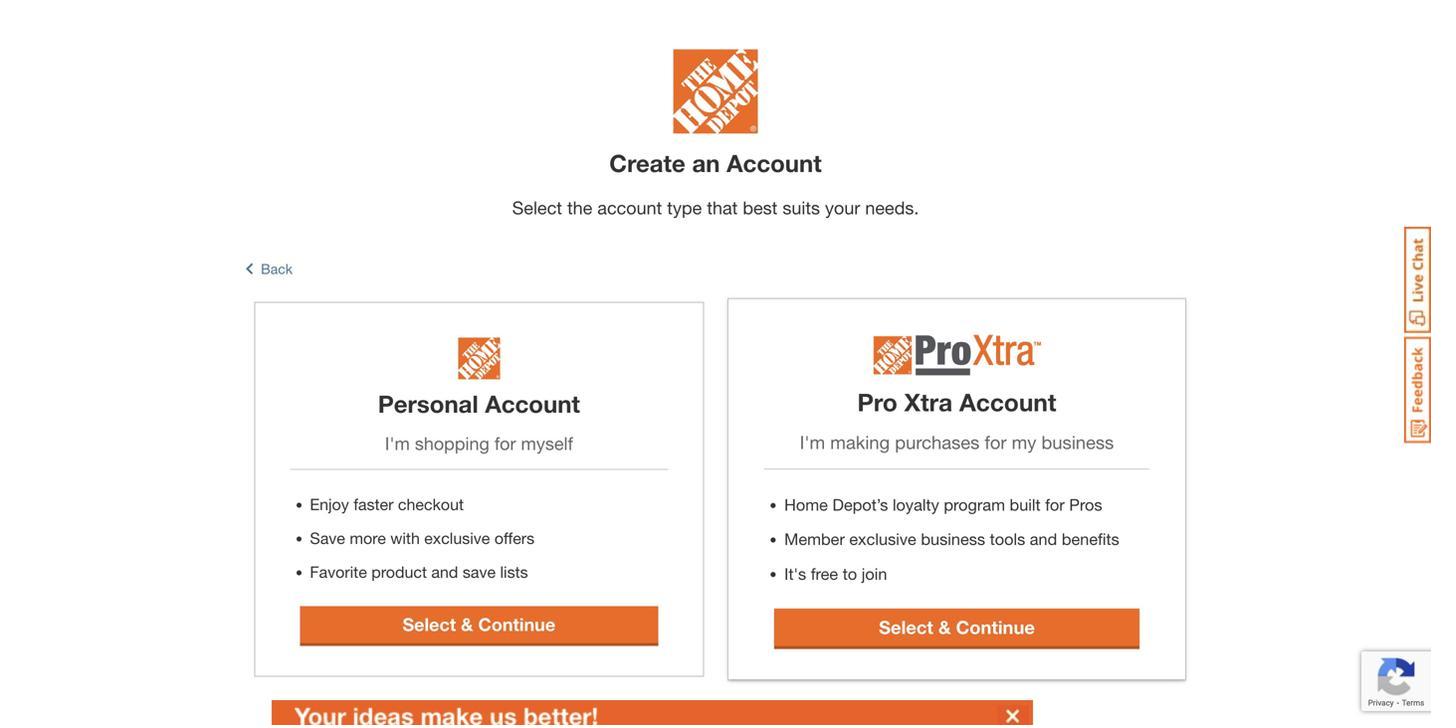 Task type: describe. For each thing, give the bounding box(es) containing it.
account for create an account
[[727, 149, 822, 177]]

an
[[692, 149, 720, 177]]

lists
[[500, 563, 528, 582]]

home depot's loyalty program built for pros
[[784, 495, 1102, 514]]

1 horizontal spatial business
[[1042, 432, 1114, 454]]

making
[[830, 432, 890, 454]]

create
[[610, 149, 686, 177]]

back
[[261, 261, 293, 277]]

it's free to join
[[784, 564, 887, 584]]

needs.
[[865, 197, 919, 219]]

with
[[390, 529, 420, 548]]

member
[[784, 530, 845, 549]]

create an account
[[610, 149, 822, 177]]

favorite
[[310, 563, 367, 582]]

account
[[598, 197, 662, 219]]

select & continue button for account
[[300, 607, 658, 643]]

best
[[743, 197, 778, 219]]

product
[[372, 563, 427, 582]]

save
[[463, 563, 496, 582]]

0 horizontal spatial business
[[921, 530, 985, 549]]

pro xtra account
[[857, 388, 1057, 416]]

0 horizontal spatial for
[[495, 433, 516, 454]]

pro
[[857, 388, 898, 416]]

0 horizontal spatial account
[[485, 390, 580, 418]]

myself
[[521, 433, 573, 454]]

select for personal account
[[403, 614, 456, 635]]

offers
[[495, 529, 535, 548]]

join
[[862, 564, 887, 584]]

account for pro xtra account
[[959, 388, 1057, 416]]

personal
[[378, 390, 478, 418]]

live chat image
[[1405, 227, 1432, 333]]

save more with exclusive offers
[[310, 529, 535, 548]]

save
[[310, 529, 345, 548]]

& for account
[[461, 614, 473, 635]]

select & continue for account
[[403, 614, 556, 635]]

suits
[[783, 197, 820, 219]]

home
[[784, 495, 828, 514]]

back arrow image
[[245, 261, 253, 277]]

i'm making purchases for my business
[[800, 432, 1114, 454]]

select the account type that best suits your needs.
[[512, 197, 919, 219]]

depot's
[[833, 495, 888, 514]]

1 horizontal spatial exclusive
[[849, 530, 916, 549]]

2 horizontal spatial for
[[1045, 495, 1065, 514]]

the
[[567, 197, 593, 219]]

back button
[[245, 261, 293, 277]]

i'm shopping for myself
[[385, 433, 573, 454]]

enjoy
[[310, 495, 349, 514]]

benefits
[[1062, 530, 1120, 549]]

that
[[707, 197, 738, 219]]



Task type: vqa. For each thing, say whether or not it's contained in the screenshot.
All associated with Shop All
no



Task type: locate. For each thing, give the bounding box(es) containing it.
i'm down personal at left
[[385, 433, 410, 454]]

for left 'myself'
[[495, 433, 516, 454]]

0 vertical spatial thd logo image
[[673, 49, 758, 139]]

select & continue down member exclusive business tools and benefits
[[879, 617, 1035, 638]]

continue for account
[[478, 614, 556, 635]]

0 horizontal spatial continue
[[478, 614, 556, 635]]

1 horizontal spatial i'm
[[800, 432, 825, 454]]

personal account
[[378, 390, 580, 418]]

account up my
[[959, 388, 1057, 416]]

thd logo image up personal account
[[458, 338, 500, 380]]

shopping
[[415, 433, 490, 454]]

exclusive
[[424, 529, 490, 548], [849, 530, 916, 549]]

select & continue button for xtra
[[774, 609, 1140, 646]]

account up 'myself'
[[485, 390, 580, 418]]

0 horizontal spatial select
[[403, 614, 456, 635]]

1 horizontal spatial select & continue button
[[774, 609, 1140, 646]]

and left the save
[[431, 563, 458, 582]]

select & continue for xtra
[[879, 617, 1035, 638]]

1 horizontal spatial account
[[727, 149, 822, 177]]

2 horizontal spatial account
[[959, 388, 1057, 416]]

built
[[1010, 495, 1041, 514]]

0 vertical spatial business
[[1042, 432, 1114, 454]]

select down "join"
[[879, 617, 933, 638]]

select left the
[[512, 197, 562, 219]]

enjoy faster checkout
[[310, 495, 464, 514]]

loyalty
[[893, 495, 939, 514]]

1 horizontal spatial thd logo image
[[673, 49, 758, 139]]

i'm left making
[[800, 432, 825, 454]]

favorite product and save lists
[[310, 563, 528, 582]]

tools
[[990, 530, 1025, 549]]

0 horizontal spatial &
[[461, 614, 473, 635]]

type
[[667, 197, 702, 219]]

exclusive up the save
[[424, 529, 490, 548]]

thd logo image up create an account
[[673, 49, 758, 139]]

xtra
[[904, 388, 953, 416]]

1 vertical spatial thd logo image
[[458, 338, 500, 380]]

select down favorite product and save lists
[[403, 614, 456, 635]]

& down member exclusive business tools and benefits
[[939, 617, 951, 638]]

1 horizontal spatial and
[[1030, 530, 1057, 549]]

1 horizontal spatial continue
[[956, 617, 1035, 638]]

select & continue button
[[300, 607, 658, 643], [774, 609, 1140, 646]]

member exclusive business tools and benefits
[[784, 530, 1120, 549]]

for
[[985, 432, 1007, 454], [495, 433, 516, 454], [1045, 495, 1065, 514]]

0 horizontal spatial i'm
[[385, 433, 410, 454]]

free
[[811, 564, 838, 584]]

0 horizontal spatial and
[[431, 563, 458, 582]]

select
[[512, 197, 562, 219], [403, 614, 456, 635], [879, 617, 933, 638]]

checkout
[[398, 495, 464, 514]]

select & continue down the save
[[403, 614, 556, 635]]

& for xtra
[[939, 617, 951, 638]]

1 vertical spatial and
[[431, 563, 458, 582]]

feedback link image
[[1405, 336, 1432, 444]]

select & continue button down member exclusive business tools and benefits
[[774, 609, 1140, 646]]

pro xtra logo image
[[873, 335, 1041, 377]]

for left my
[[985, 432, 1007, 454]]

continue down tools
[[956, 617, 1035, 638]]

it's
[[784, 564, 806, 584]]

more
[[350, 529, 386, 548]]

my
[[1012, 432, 1037, 454]]

exclusive up "join"
[[849, 530, 916, 549]]

and
[[1030, 530, 1057, 549], [431, 563, 458, 582]]

select for pro xtra account
[[879, 617, 933, 638]]

select & continue button down the save
[[300, 607, 658, 643]]

to
[[843, 564, 857, 584]]

continue
[[478, 614, 556, 635], [956, 617, 1035, 638]]

0 horizontal spatial select & continue button
[[300, 607, 658, 643]]

1 horizontal spatial select
[[512, 197, 562, 219]]

0 vertical spatial and
[[1030, 530, 1057, 549]]

business
[[1042, 432, 1114, 454], [921, 530, 985, 549]]

and right tools
[[1030, 530, 1057, 549]]

for right built
[[1045, 495, 1065, 514]]

faster
[[354, 495, 394, 514]]

0 horizontal spatial exclusive
[[424, 529, 490, 548]]

your
[[825, 197, 860, 219]]

2 horizontal spatial select
[[879, 617, 933, 638]]

i'm for pro xtra account
[[800, 432, 825, 454]]

&
[[461, 614, 473, 635], [939, 617, 951, 638]]

business down 'home depot's loyalty program built for pros'
[[921, 530, 985, 549]]

1 horizontal spatial &
[[939, 617, 951, 638]]

0 horizontal spatial thd logo image
[[458, 338, 500, 380]]

i'm
[[800, 432, 825, 454], [385, 433, 410, 454]]

continue for xtra
[[956, 617, 1035, 638]]

continue down lists
[[478, 614, 556, 635]]

1 vertical spatial business
[[921, 530, 985, 549]]

1 horizontal spatial select & continue
[[879, 617, 1035, 638]]

& down the save
[[461, 614, 473, 635]]

business right my
[[1042, 432, 1114, 454]]

i'm for personal account
[[385, 433, 410, 454]]

thd logo image
[[673, 49, 758, 139], [458, 338, 500, 380]]

purchases
[[895, 432, 980, 454]]

1 horizontal spatial for
[[985, 432, 1007, 454]]

program
[[944, 495, 1005, 514]]

select & continue
[[403, 614, 556, 635], [879, 617, 1035, 638]]

pros
[[1069, 495, 1102, 514]]

0 horizontal spatial select & continue
[[403, 614, 556, 635]]

account
[[727, 149, 822, 177], [959, 388, 1057, 416], [485, 390, 580, 418]]

account up best
[[727, 149, 822, 177]]



